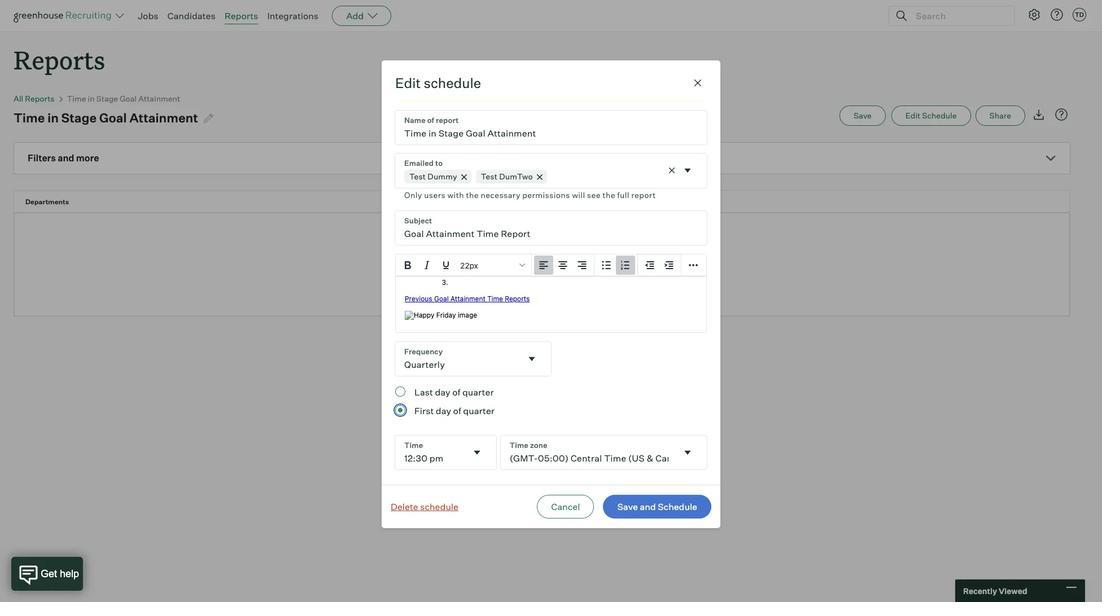 Task type: locate. For each thing, give the bounding box(es) containing it.
1 horizontal spatial edit
[[906, 111, 921, 120]]

0 vertical spatial schedule
[[922, 111, 957, 120]]

3 toolbar from the left
[[638, 254, 682, 276]]

1 horizontal spatial the
[[603, 190, 615, 200]]

1 vertical spatial stage
[[61, 110, 97, 125]]

day right last
[[435, 387, 450, 398]]

toggle flyout image
[[682, 165, 693, 176], [526, 353, 538, 365], [471, 447, 483, 458]]

none field toggle flyout
[[501, 436, 707, 470]]

0 horizontal spatial test
[[409, 171, 426, 181]]

the right the with
[[466, 190, 479, 200]]

schedule
[[922, 111, 957, 120], [658, 502, 697, 513]]

close modal icon image
[[691, 76, 705, 90]]

of
[[452, 387, 460, 398], [453, 405, 461, 416]]

of up first day of quarter
[[452, 387, 460, 398]]

1 horizontal spatial time
[[67, 94, 86, 103]]

0 vertical spatial toggle flyout image
[[682, 165, 693, 176]]

0 horizontal spatial toggle flyout image
[[471, 447, 483, 458]]

departments
[[25, 198, 69, 206]]

1 vertical spatial schedule
[[420, 502, 458, 513]]

0 vertical spatial day
[[435, 387, 450, 398]]

1 horizontal spatial save
[[854, 111, 872, 120]]

save inside button
[[617, 502, 638, 513]]

1 toolbar from the left
[[532, 254, 595, 276]]

1 horizontal spatial toggle flyout image
[[526, 353, 538, 365]]

the
[[466, 190, 479, 200], [603, 190, 615, 200]]

last day of quarter
[[414, 387, 494, 398]]

quarter up first day of quarter
[[462, 387, 494, 398]]

1 vertical spatial edit
[[906, 111, 921, 120]]

candidates link
[[167, 10, 215, 21]]

save button
[[840, 106, 886, 126]]

save inside button
[[854, 111, 872, 120]]

found
[[547, 259, 572, 270]]

none field containing test dummy
[[395, 153, 707, 202]]

see
[[587, 190, 601, 200]]

1 horizontal spatial in
[[88, 94, 95, 103]]

0 vertical spatial save
[[854, 111, 872, 120]]

and for filters
[[58, 153, 74, 164]]

schedule for delete schedule
[[420, 502, 458, 513]]

schedule
[[424, 74, 481, 91], [420, 502, 458, 513]]

save and schedule this report to revisit it! element
[[840, 106, 891, 126]]

0 vertical spatial reports
[[225, 10, 258, 21]]

goal
[[120, 94, 137, 103], [99, 110, 127, 125]]

edit
[[395, 74, 421, 91], [906, 111, 921, 120]]

in
[[88, 94, 95, 103], [47, 110, 59, 125]]

and inside button
[[640, 502, 656, 513]]

1 horizontal spatial schedule
[[922, 111, 957, 120]]

toggle flyout image inside the clear selection field
[[682, 165, 693, 176]]

edit inside button
[[906, 111, 921, 120]]

edit schedule
[[906, 111, 957, 120]]

0 vertical spatial schedule
[[424, 74, 481, 91]]

day right first in the left of the page
[[436, 405, 451, 416]]

0 horizontal spatial edit
[[395, 74, 421, 91]]

schedule inside "button"
[[420, 502, 458, 513]]

None text field
[[395, 211, 707, 245], [395, 436, 467, 470], [501, 436, 678, 470], [395, 211, 707, 245], [395, 436, 467, 470], [501, 436, 678, 470]]

report
[[631, 190, 656, 200]]

first
[[414, 405, 434, 416]]

test
[[409, 171, 426, 181], [481, 171, 497, 181]]

0 vertical spatial edit
[[395, 74, 421, 91]]

cancel
[[551, 502, 580, 513]]

time
[[67, 94, 86, 103], [14, 110, 45, 125]]

reports right candidates link
[[225, 10, 258, 21]]

None field
[[395, 153, 707, 202], [395, 342, 551, 376], [395, 436, 496, 470], [501, 436, 707, 470], [395, 342, 551, 376], [395, 436, 496, 470]]

1 test from the left
[[409, 171, 426, 181]]

1 vertical spatial day
[[436, 405, 451, 416]]

with
[[447, 190, 464, 200]]

1 vertical spatial toggle flyout image
[[526, 353, 538, 365]]

stage
[[96, 94, 118, 103], [61, 110, 97, 125]]

only users with the necessary permissions will see the full report
[[404, 190, 656, 200]]

edit schedule
[[395, 74, 481, 91]]

1 vertical spatial reports
[[14, 43, 105, 76]]

delete schedule button
[[388, 495, 461, 520]]

0 vertical spatial attainment
[[138, 94, 180, 103]]

0 vertical spatial quarter
[[462, 387, 494, 398]]

time in stage goal attainment
[[67, 94, 180, 103], [14, 110, 198, 125]]

1 vertical spatial quarter
[[463, 405, 495, 416]]

data
[[526, 259, 545, 270]]

and
[[58, 153, 74, 164], [640, 502, 656, 513]]

all reports
[[14, 94, 55, 103]]

td button
[[1073, 8, 1086, 21]]

test dummy
[[409, 171, 457, 181]]

reports
[[225, 10, 258, 21], [14, 43, 105, 76], [25, 94, 55, 103]]

1 vertical spatial in
[[47, 110, 59, 125]]

of down last day of quarter
[[453, 405, 461, 416]]

0 horizontal spatial schedule
[[658, 502, 697, 513]]

quarter
[[462, 387, 494, 398], [463, 405, 495, 416]]

0 vertical spatial goal
[[120, 94, 137, 103]]

delete
[[391, 502, 418, 513]]

1 vertical spatial schedule
[[658, 502, 697, 513]]

toolbar
[[532, 254, 595, 276], [595, 254, 638, 276], [638, 254, 682, 276]]

2 vertical spatial toggle flyout image
[[471, 447, 483, 458]]

test up only
[[409, 171, 426, 181]]

0 vertical spatial of
[[452, 387, 460, 398]]

22px
[[460, 260, 478, 270]]

day for last
[[435, 387, 450, 398]]

0 horizontal spatial and
[[58, 153, 74, 164]]

22px toolbar
[[396, 254, 532, 276]]

download image
[[1032, 108, 1046, 121]]

last
[[414, 387, 433, 398]]

save and schedule
[[617, 502, 697, 513]]

test for test dummy
[[409, 171, 426, 181]]

None text field
[[395, 110, 707, 144], [395, 342, 522, 376], [395, 110, 707, 144], [395, 342, 522, 376]]

0 horizontal spatial the
[[466, 190, 479, 200]]

cancel button
[[537, 495, 594, 519]]

time down all reports
[[14, 110, 45, 125]]

0 horizontal spatial save
[[617, 502, 638, 513]]

viewed
[[999, 586, 1027, 596]]

time right all reports link
[[67, 94, 86, 103]]

0 vertical spatial in
[[88, 94, 95, 103]]

save
[[854, 111, 872, 120], [617, 502, 638, 513]]

1 vertical spatial save
[[617, 502, 638, 513]]

1 vertical spatial time
[[14, 110, 45, 125]]

0 horizontal spatial in
[[47, 110, 59, 125]]

necessary
[[481, 190, 521, 200]]

integrations link
[[267, 10, 319, 21]]

0 vertical spatial time
[[67, 94, 86, 103]]

1 vertical spatial of
[[453, 405, 461, 416]]

2 test from the left
[[481, 171, 497, 181]]

test up necessary
[[481, 171, 497, 181]]

1 horizontal spatial and
[[640, 502, 656, 513]]

the left full
[[603, 190, 615, 200]]

1 vertical spatial and
[[640, 502, 656, 513]]

quarter down last day of quarter
[[463, 405, 495, 416]]

1 horizontal spatial test
[[481, 171, 497, 181]]

0 vertical spatial and
[[58, 153, 74, 164]]

users
[[424, 190, 446, 200]]

2 horizontal spatial toggle flyout image
[[682, 165, 693, 176]]

reports right all
[[25, 94, 55, 103]]

delete schedule
[[391, 502, 458, 513]]

edit schedule button
[[891, 106, 971, 126]]

attainment
[[138, 94, 180, 103], [129, 110, 198, 125]]

day
[[435, 387, 450, 398], [436, 405, 451, 416]]

clear selection image
[[666, 165, 678, 176]]

reports down greenhouse recruiting image
[[14, 43, 105, 76]]

toggle flyout image
[[682, 447, 693, 458]]



Task type: vqa. For each thing, say whether or not it's contained in the screenshot.
Users
yes



Task type: describe. For each thing, give the bounding box(es) containing it.
configure image
[[1028, 8, 1041, 21]]

and for save
[[640, 502, 656, 513]]

jobs
[[138, 10, 158, 21]]

dumtwo
[[499, 171, 533, 181]]

edit for edit schedule
[[906, 111, 921, 120]]

0 vertical spatial time in stage goal attainment
[[67, 94, 180, 103]]

1 the from the left
[[466, 190, 479, 200]]

save for save and schedule
[[617, 502, 638, 513]]

Search text field
[[913, 8, 1004, 24]]

greenhouse recruiting image
[[14, 9, 115, 23]]

td
[[1075, 11, 1084, 19]]

of for last
[[452, 387, 460, 398]]

add
[[346, 10, 364, 21]]

of for first
[[453, 405, 461, 416]]

schedule for edit schedule
[[424, 74, 481, 91]]

2 toolbar from the left
[[595, 254, 638, 276]]

no
[[512, 259, 525, 270]]

integrations
[[267, 10, 319, 21]]

add button
[[332, 6, 391, 26]]

filters
[[28, 153, 56, 164]]

filters and more
[[28, 153, 99, 164]]

1 vertical spatial time in stage goal attainment
[[14, 110, 198, 125]]

2 the from the left
[[603, 190, 615, 200]]

quarter for last day of quarter
[[462, 387, 494, 398]]

candidates
[[167, 10, 215, 21]]

none field the clear selection
[[395, 153, 707, 202]]

faq image
[[1055, 108, 1068, 121]]

share
[[990, 111, 1011, 120]]

22px group
[[396, 254, 706, 276]]

td button
[[1071, 6, 1089, 24]]

schedule inside button
[[922, 111, 957, 120]]

save and schedule button
[[603, 495, 711, 519]]

share button
[[975, 106, 1025, 126]]

more
[[76, 153, 99, 164]]

recently
[[963, 586, 997, 596]]

0 vertical spatial stage
[[96, 94, 118, 103]]

edit for edit schedule
[[395, 74, 421, 91]]

22px button
[[456, 256, 529, 275]]

day for first
[[436, 405, 451, 416]]

permissions
[[522, 190, 570, 200]]

reports link
[[225, 10, 258, 21]]

1 vertical spatial attainment
[[129, 110, 198, 125]]

time in stage goal attainment link
[[67, 94, 180, 103]]

full
[[617, 190, 629, 200]]

test for test dumtwo
[[481, 171, 497, 181]]

test dumtwo
[[481, 171, 533, 181]]

all
[[14, 94, 23, 103]]

1 vertical spatial goal
[[99, 110, 127, 125]]

0 horizontal spatial time
[[14, 110, 45, 125]]

only
[[404, 190, 422, 200]]

quarter for first day of quarter
[[463, 405, 495, 416]]

2 vertical spatial reports
[[25, 94, 55, 103]]

no data found
[[512, 259, 572, 270]]

save for save
[[854, 111, 872, 120]]

recently viewed
[[963, 586, 1027, 596]]

first day of quarter
[[414, 405, 495, 416]]

departments grid
[[14, 191, 1070, 213]]

dummy
[[428, 171, 457, 181]]

all reports link
[[14, 94, 55, 103]]

will
[[572, 190, 585, 200]]

jobs link
[[138, 10, 158, 21]]

schedule inside button
[[658, 502, 697, 513]]



